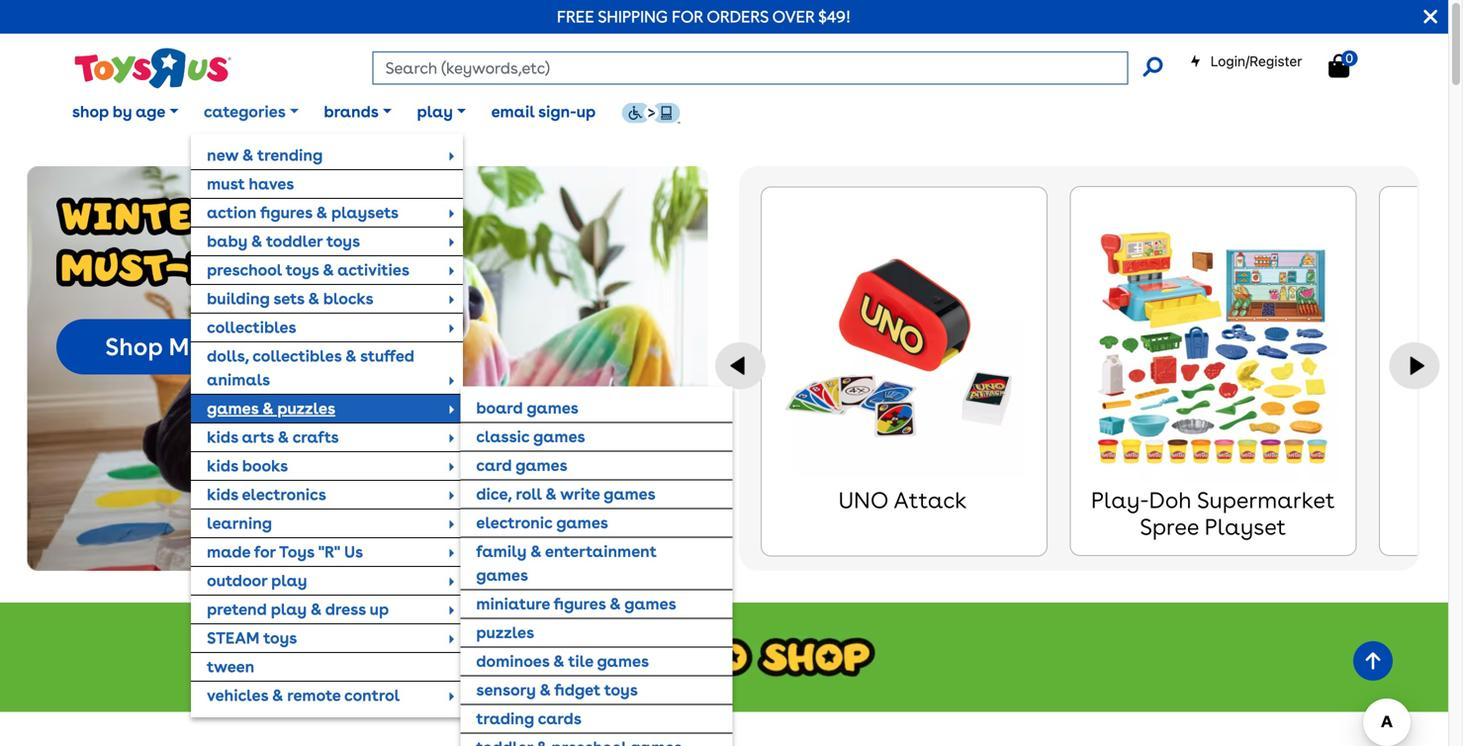 Task type: locate. For each thing, give the bounding box(es) containing it.
kids
[[207, 427, 238, 447], [207, 456, 238, 475], [207, 485, 238, 504]]

blocks
[[323, 289, 374, 308]]

shop
[[72, 102, 109, 121]]

up left this icon serves as a link to download the essential accessibility assistive technology app for individuals with physical disabilities. it is featured as part of our commitment to diversity and inclusion. in the top left of the page
[[577, 102, 596, 121]]

menu bar containing shop by age
[[59, 77, 1449, 746]]

toys down the 'toddler'
[[286, 260, 319, 279]]

1 vertical spatial figures
[[554, 594, 606, 613]]

toys
[[326, 231, 360, 251], [286, 260, 319, 279], [263, 628, 297, 647], [604, 680, 638, 700]]

kids up 'learning'
[[207, 485, 238, 504]]

0 vertical spatial collectibles
[[207, 317, 296, 337]]

3 kids from the top
[[207, 485, 238, 504]]

login/register
[[1211, 53, 1303, 69]]

collectibles down collectibles popup button
[[253, 346, 342, 365]]

go to next image
[[1390, 342, 1440, 390]]

games down board games link
[[533, 427, 585, 446]]

None search field
[[373, 51, 1163, 85]]

dice, roll & write games link
[[461, 480, 733, 508]]

classic games link
[[461, 423, 733, 451]]

shop by category menu
[[191, 133, 733, 746]]

1 vertical spatial up
[[370, 599, 389, 619]]

1 horizontal spatial puzzles
[[476, 623, 534, 642]]

learning
[[207, 513, 272, 533]]

collectibles button
[[191, 314, 463, 341]]

figures up the 'toddler'
[[260, 203, 313, 222]]

0 vertical spatial puzzles
[[277, 399, 335, 418]]

up inside 'kids arts & crafts kids books kids electronics learning made for toys "r" us outdoor play pretend play & dress up steam toys tween vehicles & remote control'
[[370, 599, 389, 619]]

kids books button
[[191, 452, 463, 480]]

building
[[207, 289, 270, 308]]

1 horizontal spatial figures
[[554, 594, 606, 613]]

0 vertical spatial up
[[577, 102, 596, 121]]

building sets & blocks button
[[191, 285, 463, 313]]

puzzles inside board games classic games card games dice, roll & write games electronic games family & entertainment games miniature figures & games puzzles dominoes & tile games sensory & fidget toys trading cards
[[476, 623, 534, 642]]

0 vertical spatial kids
[[207, 427, 238, 447]]

games
[[527, 398, 579, 418], [207, 399, 259, 418], [533, 427, 585, 446], [516, 456, 568, 475], [604, 484, 656, 504], [556, 513, 608, 532], [476, 565, 528, 585], [625, 594, 676, 613], [597, 652, 649, 671]]

tween link
[[191, 653, 463, 681]]

shop by age
[[72, 102, 166, 121]]

dominoes & tile games link
[[461, 648, 733, 675]]

haves
[[236, 332, 308, 361]]

play right the brands 'dropdown button' on the left top of page
[[417, 102, 453, 121]]

games down animals in the left of the page
[[207, 399, 259, 418]]

puzzles
[[277, 399, 335, 418], [476, 623, 534, 642]]

toys r us image
[[73, 46, 231, 91]]

trending
[[257, 145, 323, 165]]

games down family
[[476, 565, 528, 585]]

toys inside 'kids arts & crafts kids books kids electronics learning made for toys "r" us outdoor play pretend play & dress up steam toys tween vehicles & remote control'
[[263, 628, 297, 647]]

board games link
[[461, 394, 733, 422]]

& up cards
[[540, 680, 551, 700]]

vehicles & remote control button
[[191, 682, 463, 709]]

must
[[207, 174, 245, 193]]

collectibles
[[207, 317, 296, 337], [253, 346, 342, 365]]

play
[[417, 102, 453, 121], [271, 571, 307, 590], [271, 599, 307, 619]]

1 horizontal spatial up
[[577, 102, 596, 121]]

games up roll
[[516, 456, 568, 475]]

0 vertical spatial play
[[417, 102, 453, 121]]

new & trending button
[[191, 141, 463, 169]]

for
[[672, 7, 703, 26]]

haves
[[249, 174, 294, 193]]

by
[[113, 102, 132, 121]]

2 vertical spatial kids
[[207, 485, 238, 504]]

games down puzzles link on the bottom of the page
[[597, 652, 649, 671]]

write
[[560, 484, 600, 504]]

vehicles
[[207, 686, 268, 705]]

categories button
[[191, 87, 311, 136]]

& up arts
[[262, 399, 273, 418]]

figures inside board games classic games card games dice, roll & write games electronic games family & entertainment games miniature figures & games puzzles dominoes & tile games sensory & fidget toys trading cards
[[554, 594, 606, 613]]

shopping bag image
[[1329, 54, 1350, 78]]

classic
[[476, 427, 530, 446]]

puzzles inside popup button
[[277, 399, 335, 418]]

email sign-up link
[[479, 87, 609, 136]]

toddler
[[266, 231, 323, 251]]

collectibles down building
[[207, 317, 296, 337]]

0 horizontal spatial figures
[[260, 203, 313, 222]]

free shipping for orders over $49! link
[[557, 7, 851, 26]]

family
[[476, 542, 527, 561]]

must-
[[169, 332, 236, 361]]

fidget
[[555, 680, 601, 700]]

play down toys
[[271, 571, 307, 590]]

puzzles up dominoes
[[476, 623, 534, 642]]

toys down the action figures & playsets popup button
[[326, 231, 360, 251]]

steam toys button
[[191, 624, 463, 652]]

& inside popup button
[[262, 399, 273, 418]]

games-and-puzzles menu
[[461, 386, 733, 746]]

&
[[242, 145, 254, 165], [316, 203, 327, 222], [251, 231, 262, 251], [323, 260, 334, 279], [308, 289, 319, 308], [345, 346, 357, 365], [262, 399, 273, 418], [278, 427, 289, 447], [545, 484, 557, 504], [530, 542, 542, 561], [610, 594, 621, 613], [310, 599, 322, 619], [553, 652, 565, 671], [540, 680, 551, 700], [272, 686, 283, 705]]

tile
[[568, 652, 594, 671]]

play down outdoor play popup button
[[271, 599, 307, 619]]

sensory & fidget toys link
[[461, 676, 733, 704]]

games down card games link
[[604, 484, 656, 504]]

figures up puzzles link on the bottom of the page
[[554, 594, 606, 613]]

tween
[[207, 657, 254, 676]]

toys right steam
[[263, 628, 297, 647]]

sensory
[[476, 680, 536, 700]]

0 horizontal spatial up
[[370, 599, 389, 619]]

1 vertical spatial puzzles
[[476, 623, 534, 642]]

puzzles up crafts
[[277, 399, 335, 418]]

0 vertical spatial figures
[[260, 203, 313, 222]]

trading
[[476, 709, 534, 728]]

& left stuffed
[[345, 346, 357, 365]]

toys
[[279, 542, 315, 561]]

control
[[344, 686, 400, 705]]

play button
[[404, 87, 479, 136]]

kids left books
[[207, 456, 238, 475]]

toys down the dominoes & tile games 'link'
[[604, 680, 638, 700]]

us
[[344, 542, 363, 561]]

& up puzzles link on the bottom of the page
[[610, 594, 621, 613]]

0 horizontal spatial puzzles
[[277, 399, 335, 418]]

preschool
[[207, 260, 282, 279]]

up
[[577, 102, 596, 121], [370, 599, 389, 619]]

menu bar
[[59, 77, 1449, 746]]

up right dress
[[370, 599, 389, 619]]

1 vertical spatial kids
[[207, 456, 238, 475]]

board games classic games card games dice, roll & write games electronic games family & entertainment games miniature figures & games puzzles dominoes & tile games sensory & fidget toys trading cards
[[476, 398, 676, 728]]

1 vertical spatial play
[[271, 571, 307, 590]]

sets
[[273, 289, 304, 308]]

& left tile
[[553, 652, 565, 671]]

games down 'write' on the bottom left
[[556, 513, 608, 532]]

kids left arts
[[207, 427, 238, 447]]



Task type: vqa. For each thing, say whether or not it's contained in the screenshot.
the $69.99
no



Task type: describe. For each thing, give the bounding box(es) containing it.
new
[[207, 145, 239, 165]]

miniature
[[476, 594, 550, 613]]

games & puzzles
[[207, 399, 335, 418]]

made for toys "r" us button
[[191, 538, 463, 566]]

& right family
[[530, 542, 542, 561]]

stuffed
[[360, 346, 415, 365]]

1 vertical spatial collectibles
[[253, 346, 342, 365]]

shop must-haves
[[105, 332, 308, 361]]

$49!
[[819, 7, 851, 26]]

0 link
[[1329, 50, 1370, 79]]

miniature figures & games link
[[461, 590, 733, 618]]

"r"
[[318, 542, 340, 561]]

dolls, collectibles & stuffed animals button
[[191, 342, 463, 394]]

activities
[[338, 260, 410, 279]]

toys inside board games classic games card games dice, roll & write games electronic games family & entertainment games miniature figures & games puzzles dominoes & tile games sensory & fidget toys trading cards
[[604, 680, 638, 700]]

electronic
[[476, 513, 553, 532]]

age
[[136, 102, 166, 121]]

dress
[[325, 599, 366, 619]]

& left remote
[[272, 686, 283, 705]]

games up classic games "link"
[[527, 398, 579, 418]]

winter must haves image
[[57, 197, 323, 287]]

& right new
[[242, 145, 254, 165]]

board
[[476, 398, 523, 418]]

shop
[[105, 332, 163, 361]]

family & entertainment games link
[[461, 538, 733, 589]]

2 kids from the top
[[207, 456, 238, 475]]

card
[[476, 456, 512, 475]]

new & trending must haves action figures & playsets baby & toddler toys preschool toys & activities building sets & blocks collectibles dolls, collectibles & stuffed animals
[[207, 145, 415, 389]]

login/register button
[[1190, 51, 1303, 71]]

pretend play & dress up button
[[191, 596, 463, 623]]

categories
[[204, 102, 286, 121]]

free
[[557, 7, 594, 26]]

arts
[[242, 427, 274, 447]]

puzzles link
[[461, 619, 733, 647]]

email
[[491, 102, 535, 121]]

twister hero image desktop image
[[27, 166, 708, 571]]

baby
[[207, 231, 248, 251]]

outdoor play button
[[191, 567, 463, 595]]

free shipping for orders over $49!
[[557, 7, 851, 26]]

& right baby
[[251, 231, 262, 251]]

brands
[[324, 102, 379, 121]]

shipping
[[598, 7, 668, 26]]

this icon serves as a link to download the essential accessibility assistive technology app for individuals with physical disabilities. it is featured as part of our commitment to diversity and inclusion. image
[[621, 102, 681, 124]]

& down baby & toddler toys "popup button"
[[323, 260, 334, 279]]

& right arts
[[278, 427, 289, 447]]

roll
[[516, 484, 542, 504]]

play inside dropdown button
[[417, 102, 453, 121]]

Enter Keyword or Item No. search field
[[373, 51, 1128, 85]]

games & puzzles button
[[191, 395, 463, 422]]

must haves link
[[191, 170, 463, 198]]

preschool toys & activities button
[[191, 256, 463, 284]]

& right sets
[[308, 289, 319, 308]]

ways to shop image
[[0, 602, 1449, 712]]

orders
[[707, 7, 769, 26]]

kids electronics button
[[191, 481, 463, 508]]

shop by age button
[[59, 87, 191, 136]]

electronic games link
[[461, 509, 733, 537]]

games up puzzles link on the bottom of the page
[[625, 594, 676, 613]]

card games link
[[461, 452, 733, 479]]

entertainment
[[545, 542, 657, 561]]

electronics
[[242, 485, 326, 504]]

action
[[207, 203, 257, 222]]

close button image
[[1424, 6, 1438, 28]]

2 vertical spatial play
[[271, 599, 307, 619]]

email sign-up
[[491, 102, 596, 121]]

go to previous image
[[716, 342, 766, 390]]

made
[[207, 542, 250, 561]]

animals
[[207, 370, 270, 389]]

dolls,
[[207, 346, 249, 365]]

pretend
[[207, 599, 267, 619]]

kids arts & crafts kids books kids electronics learning made for toys "r" us outdoor play pretend play & dress up steam toys tween vehicles & remote control
[[207, 427, 400, 705]]

brands button
[[311, 87, 404, 136]]

trading cards link
[[461, 705, 733, 733]]

dice,
[[476, 484, 512, 504]]

1 kids from the top
[[207, 427, 238, 447]]

cards
[[538, 709, 582, 728]]

learning button
[[191, 509, 463, 537]]

playsets
[[331, 203, 399, 222]]

sign-
[[538, 102, 577, 121]]

& down must haves link
[[316, 203, 327, 222]]

dominoes
[[476, 652, 550, 671]]

games inside popup button
[[207, 399, 259, 418]]

figures inside 'new & trending must haves action figures & playsets baby & toddler toys preschool toys & activities building sets & blocks collectibles dolls, collectibles & stuffed animals'
[[260, 203, 313, 222]]

& left dress
[[310, 599, 322, 619]]

books
[[242, 456, 288, 475]]

steam
[[207, 628, 260, 647]]

action figures & playsets button
[[191, 199, 463, 226]]

remote
[[287, 686, 341, 705]]

over
[[773, 7, 815, 26]]

0
[[1346, 50, 1354, 66]]

outdoor
[[207, 571, 267, 590]]

& right roll
[[545, 484, 557, 504]]



